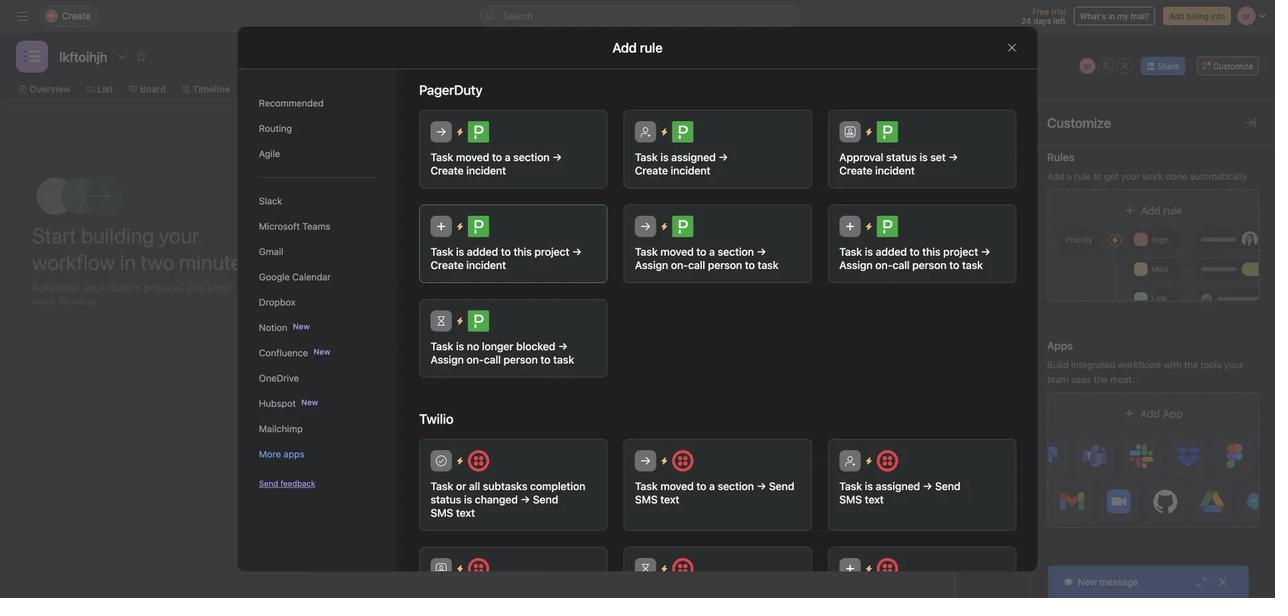 Task type: vqa. For each thing, say whether or not it's contained in the screenshot.
1st automatically?
yes



Task type: describe. For each thing, give the bounding box(es) containing it.
and
[[186, 281, 205, 294]]

add billing info
[[1170, 11, 1226, 21]]

tasks inside task templates create a template to easily standardize tasks
[[424, 419, 447, 430]]

with inside build integrated workflows with the tools your team uses the most.
[[1164, 360, 1182, 371]]

new for confluence
[[314, 347, 331, 357]]

send inside task or all subtasks completion status is changed → send sms text
[[533, 494, 558, 507]]

automatically
[[1048, 587, 1106, 598]]

submissions inside more options form submissions create a form that turns submissions into tasks
[[371, 347, 425, 358]]

→ inside 'task is no longer blocked → assign on-call person to task'
[[558, 340, 568, 353]]

to inside how will tasks be added to this project?
[[496, 190, 508, 206]]

→ inside the task moved to a section → assign on-call person to task
[[757, 246, 766, 258]]

person for task is no longer blocked → assign on-call person to task
[[503, 354, 538, 366]]

more for more options form submissions create a form that turns submissions into tasks
[[325, 286, 344, 296]]

priority
[[1066, 235, 1093, 245]]

more options form submissions create a form that turns submissions into tasks
[[325, 286, 475, 358]]

onedrive
[[259, 373, 299, 384]]

onedrive button
[[259, 366, 376, 391]]

task for task is added to this project → create incident
[[431, 246, 453, 258]]

close image
[[1218, 578, 1229, 588]]

dashboard link
[[397, 82, 455, 97]]

task for task is assigned → create incident
[[635, 151, 658, 164]]

agile button
[[259, 141, 376, 167]]

get
[[1105, 171, 1119, 182]]

to task for task is no longer blocked → assign on-call person to task
[[541, 354, 574, 366]]

to inside the task moved to a section → assign on-call person to task
[[697, 246, 707, 258]]

in inside start building your workflow in two minutes automate your team's process and keep work flowing.
[[120, 250, 136, 275]]

pagerduty image
[[468, 121, 489, 143]]

24
[[1022, 16, 1032, 25]]

high
[[1152, 235, 1170, 245]]

customize button
[[1197, 57, 1260, 75]]

your inside build integrated workflows with the tools your team uses the most.
[[1225, 360, 1244, 371]]

1 vertical spatial form
[[1129, 587, 1149, 598]]

section for create incident
[[513, 151, 550, 164]]

to inside task moved to a section → send sms text
[[697, 481, 707, 493]]

section for assign
[[718, 246, 754, 258]]

apps inside from other apps choose the apps your team uses to create tasks for this project
[[423, 476, 444, 487]]

this inside task is added to this project → assign on-call person to task
[[923, 246, 941, 258]]

work
[[1143, 171, 1164, 182]]

section for khvjgfjh
[[869, 194, 898, 203]]

teams
[[303, 221, 331, 232]]

task templates
[[975, 424, 1012, 446]]

sms text inside task moved to a section → send sms text
[[635, 494, 679, 507]]

routing button
[[259, 116, 376, 141]]

1 vertical spatial submissions
[[1151, 587, 1204, 598]]

pagerduty image for task is added to this project → create incident
[[468, 216, 489, 237]]

process
[[144, 281, 183, 294]]

uses inside build integrated workflows with the tools your team uses the most.
[[1072, 374, 1092, 385]]

what for khvjgfjh
[[1001, 276, 1020, 286]]

new message
[[1078, 577, 1139, 588]]

call for task moved to a section → assign on-call person to task
[[688, 259, 705, 272]]

is for task is assigned → create incident
[[661, 151, 669, 164]]

mailchimp
[[259, 424, 303, 435]]

is for task is no longer blocked → assign on-call person to task
[[456, 340, 464, 353]]

to inside from other apps choose the apps your team uses to create tasks for this project
[[371, 491, 380, 502]]

twilio image inside task or all subtasks completion status is changed → send sms text button
[[468, 451, 489, 472]]

anyone
[[349, 245, 377, 254]]

task or all subtasks completion status is changed → send sms text button
[[419, 440, 608, 532]]

days
[[1034, 16, 1052, 25]]

task moved to a section → create incident
[[431, 151, 562, 177]]

→ inside task is added to this project → assign on-call person to task
[[981, 246, 991, 258]]

add for add app
[[1141, 408, 1161, 421]]

templates
[[975, 436, 1012, 446]]

incomplete for untitled section
[[619, 242, 661, 251]]

be
[[436, 190, 452, 206]]

tasks inside how will tasks be added to this project?
[[401, 190, 433, 206]]

tasks inside from other apps choose the apps your team uses to create tasks for this project
[[412, 491, 435, 502]]

to inside task moved to a section → create incident
[[492, 151, 502, 164]]

added for task is added to this project → assign on-call person to task
[[876, 246, 907, 258]]

tasks down khvjgfjh button
[[936, 242, 956, 251]]

build
[[1048, 360, 1069, 371]]

should for khvjgfjh
[[1022, 276, 1048, 286]]

share button
[[1142, 57, 1186, 75]]

board link
[[129, 82, 166, 97]]

that
[[433, 332, 450, 343]]

uses inside from other apps choose the apps your team uses to create tasks for this project
[[492, 476, 513, 487]]

a inside more options form submissions create a form that turns submissions into tasks
[[403, 332, 408, 343]]

this down the task moved to a section → assign on-call person to task
[[680, 276, 694, 286]]

will
[[379, 190, 398, 206]]

from other apps choose the apps your team uses to create tasks for this project
[[371, 462, 513, 502]]

automatically.
[[1191, 171, 1250, 182]]

automatically? for untitled section
[[631, 288, 687, 298]]

other apps
[[397, 462, 444, 473]]

moved for task moved to a section → assign on-call person to task
[[661, 246, 694, 258]]

subtasks
[[483, 481, 527, 493]]

1 horizontal spatial into
[[1207, 587, 1223, 598]]

a inside task moved to a section → send sms text
[[709, 481, 715, 493]]

2 horizontal spatial twilio image
[[877, 559, 898, 580]]

google calendar
[[259, 272, 331, 283]]

status inside task or all subtasks completion status is changed → send sms text
[[431, 494, 461, 507]]

task moved to a section → assign on-call person to task button
[[624, 205, 812, 283]]

add for add rule
[[1141, 204, 1161, 217]]

task for task moved to a section → send sms text
[[635, 481, 658, 493]]

template
[[410, 404, 448, 415]]

person inside task is added to this project → assign on-call person to task
[[913, 259, 947, 272]]

to task inside task is added to this project → assign on-call person to task
[[950, 259, 983, 272]]

send inside 'task is assigned → send sms text'
[[935, 481, 961, 493]]

tasks down 1 incomplete task
[[624, 276, 644, 286]]

task for task moved to a section → assign on-call person to task
[[635, 246, 658, 258]]

→ inside 'task is assigned → send sms text'
[[923, 481, 933, 493]]

gmail button
[[259, 239, 376, 265]]

1 vertical spatial rule
[[1164, 204, 1183, 217]]

is for task is added to this project → create incident
[[456, 246, 464, 258]]

blocked
[[516, 340, 555, 353]]

mailchimp button
[[259, 417, 376, 442]]

task is added to this project → create incident button
[[419, 205, 608, 283]]

automatically turn form submissions into tasks.
[[1048, 587, 1251, 598]]

pagerduty image for task moved to a section → assign on-call person to task
[[672, 216, 694, 237]]

this inside anyone with access to this project can add tasks manually
[[435, 245, 449, 254]]

create incident inside task is added to this project → create incident
[[431, 259, 506, 272]]

timeline link
[[182, 82, 230, 97]]

this inside from other apps choose the apps your team uses to create tasks for this project
[[452, 491, 468, 502]]

into inside more options form submissions create a form that turns submissions into tasks
[[427, 347, 443, 358]]

more apps button
[[259, 442, 376, 468]]

new for hubspot
[[301, 398, 318, 407]]

→ inside task is added to this project → create incident
[[572, 246, 582, 258]]

for
[[438, 491, 450, 502]]

→ inside task moved to a section → send sms text
[[757, 481, 766, 493]]

0
[[885, 242, 890, 251]]

start
[[32, 223, 76, 248]]

add rule
[[1141, 204, 1183, 217]]

task moved to a section → assign on-call person to task
[[635, 246, 779, 272]]

list
[[97, 84, 113, 95]]

when for untitled section
[[600, 276, 622, 286]]

add for add a rule to get your work done automatically.
[[1048, 171, 1065, 182]]

dropbox
[[259, 297, 296, 308]]

→ inside task moved to a section → create incident
[[552, 151, 562, 164]]

1 horizontal spatial twilio image
[[672, 559, 694, 580]]

new for notion
[[293, 322, 310, 331]]

no
[[467, 340, 479, 353]]

section, for untitled section
[[696, 276, 727, 286]]

when tasks move to this section, what should happen automatically? for untitled section
[[600, 276, 776, 298]]

access
[[397, 245, 423, 254]]

task for task is added to this project → assign on-call person to task
[[840, 246, 862, 258]]

to inside task is added to this project → assign on-call person to task
[[910, 246, 920, 258]]

apps
[[1048, 340, 1073, 352]]

task is assigned → create incident
[[635, 151, 728, 177]]

0 incomplete tasks
[[885, 242, 956, 251]]

close this dialog image
[[1007, 42, 1018, 53]]

to inside anyone with access to this project can add tasks manually
[[426, 245, 433, 254]]

team inside build integrated workflows with the tools your team uses the most.
[[1048, 374, 1069, 385]]

a inside the task moved to a section → assign on-call person to task
[[709, 246, 715, 258]]

project for anyone with access to this project can add tasks manually
[[452, 245, 478, 254]]

when tasks move to this section, what should happen automatically? for khvjgfjh
[[872, 276, 1048, 298]]

confluence new
[[259, 347, 331, 359]]

task is added to this project → assign on-call person to task button
[[828, 205, 1017, 283]]

task templates create a template to easily standardize tasks
[[371, 390, 486, 430]]

slack button
[[259, 189, 376, 214]]

pagerduty image for task is added to this project → assign on-call person to task
[[877, 216, 898, 237]]

task or all subtasks completion status is changed → send sms text
[[431, 481, 585, 520]]

done
[[1167, 171, 1188, 182]]

sms text inside task or all subtasks completion status is changed → send sms text
[[431, 507, 475, 520]]

messages
[[482, 84, 526, 95]]

tasks.
[[1226, 587, 1251, 598]]

to inside task templates create a template to easily standardize tasks
[[451, 404, 459, 415]]

1
[[613, 242, 617, 251]]

what's in my trial?
[[1080, 11, 1150, 21]]

automate
[[32, 281, 80, 294]]

tasks inside more options form submissions create a form that turns submissions into tasks
[[446, 347, 469, 358]]

this inside task is added to this project → create incident
[[514, 246, 532, 258]]

task is assigned → send sms text button
[[828, 440, 1017, 532]]

workflows
[[1118, 360, 1162, 371]]

on- for task moved to a section → assign on-call person to task
[[671, 259, 688, 272]]

send inside task moved to a section → send sms text
[[769, 481, 795, 493]]

on- for task is no longer blocked → assign on-call person to task
[[466, 354, 484, 366]]

incomplete for khvjgfjh
[[892, 242, 934, 251]]

microsoft teams
[[259, 221, 331, 232]]

turn
[[1108, 587, 1126, 598]]

messages link
[[471, 82, 526, 97]]

when for khvjgfjh
[[872, 276, 894, 286]]

on- inside task is added to this project → assign on-call person to task
[[876, 259, 893, 272]]

assign for task is no longer blocked → assign on-call person to task
[[431, 354, 464, 366]]

team's
[[108, 281, 141, 294]]

project for task is added to this project → create incident
[[534, 246, 569, 258]]

task for task is assigned → send sms text
[[840, 481, 862, 493]]

→ inside task or all subtasks completion status is changed → send sms text
[[521, 494, 530, 507]]



Task type: locate. For each thing, give the bounding box(es) containing it.
add
[[496, 245, 510, 254]]

person down blocked
[[503, 354, 538, 366]]

to task for task moved to a section → assign on-call person to task
[[745, 259, 779, 272]]

list image
[[24, 49, 40, 65]]

more for more apps
[[259, 449, 281, 460]]

2 should from the left
[[1022, 276, 1048, 286]]

section up khvjgfjh
[[869, 194, 898, 203]]

2 create from the top
[[371, 404, 400, 415]]

create incident down can
[[431, 259, 506, 272]]

my
[[1118, 11, 1129, 21]]

call inside 'task is no longer blocked → assign on-call person to task'
[[484, 354, 501, 366]]

search
[[503, 10, 533, 21]]

automatically? down task is added to this project → assign on-call person to task at the right top of page
[[903, 288, 959, 298]]

longer
[[482, 340, 513, 353]]

0 vertical spatial assigned
[[671, 151, 716, 164]]

is inside task is assigned → create incident
[[661, 151, 669, 164]]

2 when tasks move to this section, what should happen automatically? from the left
[[872, 276, 1048, 298]]

0 horizontal spatial when
[[600, 276, 622, 286]]

add to starred image
[[136, 51, 147, 62]]

1 horizontal spatial in
[[1109, 11, 1116, 21]]

should for untitled section
[[750, 276, 776, 286]]

task inside 'task is no longer blocked → assign on-call person to task'
[[431, 340, 453, 353]]

0 horizontal spatial status
[[431, 494, 461, 507]]

recommended button
[[259, 91, 376, 116]]

happen
[[600, 288, 628, 298], [872, 288, 900, 298]]

1 vertical spatial in
[[120, 250, 136, 275]]

create incident up be
[[431, 164, 506, 177]]

section, for khvjgfjh
[[968, 276, 999, 286]]

0 horizontal spatial assigned
[[671, 151, 716, 164]]

1 vertical spatial with
[[1164, 360, 1182, 371]]

2 horizontal spatial call
[[893, 259, 910, 272]]

1 create from the top
[[371, 332, 400, 343]]

add down rules
[[1048, 171, 1065, 182]]

twilio image inside the task moved to a section → send sms text button
[[672, 451, 694, 472]]

1 vertical spatial or
[[456, 481, 466, 493]]

pagerduty image up 0
[[877, 216, 898, 237]]

task for task is no longer blocked → assign on-call person to task
[[431, 340, 453, 353]]

create
[[383, 491, 410, 502]]

1 horizontal spatial what
[[1001, 276, 1020, 286]]

task is assigned → send sms text
[[840, 481, 961, 507]]

2 horizontal spatial on-
[[876, 259, 893, 272]]

1 vertical spatial create
[[371, 404, 400, 415]]

more inside more options form submissions create a form that turns submissions into tasks
[[325, 286, 344, 296]]

search button
[[481, 5, 801, 27]]

0 vertical spatial with
[[379, 245, 395, 254]]

approval status is set → create incident
[[840, 151, 958, 177]]

your right tools
[[1225, 360, 1244, 371]]

tools
[[1201, 360, 1222, 371]]

pagerduty image
[[672, 121, 694, 143], [877, 121, 898, 143], [468, 216, 489, 237], [672, 216, 694, 237], [877, 216, 898, 237], [468, 311, 489, 332]]

new inside notion new
[[293, 322, 310, 331]]

with up the manually
[[379, 245, 395, 254]]

happen for khvjgfjh
[[872, 288, 900, 298]]

tasks down task is added to this project → assign on-call person to task at the right top of page
[[896, 276, 917, 286]]

or left the all
[[456, 481, 466, 493]]

added inside task is added to this project → assign on-call person to task
[[876, 246, 907, 258]]

new inside confluence new
[[314, 347, 331, 357]]

0 vertical spatial in
[[1109, 11, 1116, 21]]

rule left get
[[1075, 171, 1091, 182]]

with inside anyone with access to this project can add tasks manually
[[379, 245, 395, 254]]

2 section from the left
[[869, 194, 898, 203]]

person
[[708, 259, 742, 272], [913, 259, 947, 272], [503, 354, 538, 366]]

keep
[[207, 281, 231, 294]]

create incident inside task moved to a section → create incident
[[431, 164, 506, 177]]

the inside from other apps choose the apps your team uses to create tasks for this project
[[407, 476, 421, 487]]

new up confluence new
[[293, 322, 310, 331]]

2 horizontal spatial the
[[1185, 360, 1199, 371]]

→ inside task is assigned → create incident
[[719, 151, 728, 164]]

pagerduty image inside task moved to a section → assign on-call person to task button
[[672, 216, 694, 237]]

0 horizontal spatial incomplete
[[619, 242, 661, 251]]

1 horizontal spatial sms text
[[635, 494, 679, 507]]

what's
[[1080, 11, 1107, 21]]

uses up changed
[[492, 476, 513, 487]]

0 vertical spatial submissions
[[371, 347, 425, 358]]

move down 1 incomplete task
[[647, 276, 667, 286]]

added for task is added to this project → create incident
[[467, 246, 498, 258]]

tasks up this project?
[[401, 190, 433, 206]]

send
[[259, 480, 278, 489], [769, 481, 795, 493], [935, 481, 961, 493], [533, 494, 558, 507]]

2 when from the left
[[872, 276, 894, 286]]

notion new
[[259, 322, 310, 333]]

in inside button
[[1109, 11, 1116, 21]]

section, down khvjgfjh button
[[968, 276, 999, 286]]

khvjgfjh button
[[869, 208, 1076, 232]]

0 vertical spatial apps
[[284, 449, 305, 460]]

uses
[[1072, 374, 1092, 385], [492, 476, 513, 487]]

add up high
[[1141, 204, 1161, 217]]

twilio image
[[468, 451, 489, 472], [672, 559, 694, 580], [877, 559, 898, 580]]

1 horizontal spatial to task
[[745, 259, 779, 272]]

1 when from the left
[[600, 276, 622, 286]]

when down 0
[[872, 276, 894, 286]]

form inside more options form submissions create a form that turns submissions into tasks
[[410, 332, 430, 343]]

1 horizontal spatial when tasks move to this section, what should happen automatically?
[[872, 276, 1048, 298]]

uses down integrated
[[1072, 374, 1092, 385]]

happen for untitled section
[[600, 288, 628, 298]]

person for task moved to a section → assign on-call person to task
[[708, 259, 742, 272]]

tasks left for
[[412, 491, 435, 502]]

to inside task is added to this project → create incident
[[501, 246, 511, 258]]

task inside the task moved to a section → assign on-call person to task
[[635, 246, 658, 258]]

0 vertical spatial status
[[886, 151, 917, 164]]

google calendar button
[[259, 265, 376, 290]]

create incident down approval
[[840, 164, 915, 177]]

twilio image up task moved to a section → send sms text
[[672, 451, 694, 472]]

pagerduty
[[419, 82, 483, 98]]

1 horizontal spatial submissions
[[1151, 587, 1204, 598]]

1 happen from the left
[[600, 288, 628, 298]]

incomplete right 1
[[619, 242, 661, 251]]

the down other apps
[[407, 476, 421, 487]]

2 vertical spatial moved
[[661, 481, 694, 493]]

0 vertical spatial into
[[427, 347, 443, 358]]

0 horizontal spatial or
[[456, 481, 466, 493]]

task is no longer blocked → assign on-call person to task
[[431, 340, 574, 366]]

assign inside task is added to this project → assign on-call person to task
[[840, 259, 873, 272]]

approval
[[840, 151, 884, 164]]

2 automatically? from the left
[[903, 288, 959, 298]]

0 horizontal spatial form
[[410, 332, 430, 343]]

0 horizontal spatial call
[[484, 354, 501, 366]]

create inside more options form submissions create a form that turns submissions into tasks
[[371, 332, 400, 343]]

twilio image for to
[[672, 451, 694, 472]]

1 incomplete from the left
[[619, 242, 661, 251]]

1 vertical spatial moved
[[661, 246, 694, 258]]

forms
[[1048, 567, 1079, 579]]

call down 'untitled section' button
[[688, 259, 705, 272]]

when tasks move to this section, what should happen automatically?
[[600, 276, 776, 298], [872, 276, 1048, 298]]

automatically? down task on the right top of the page
[[631, 288, 687, 298]]

assigned inside task is assigned → create incident
[[671, 151, 716, 164]]

this down task is added to this project → assign on-call person to task at the right top of page
[[952, 276, 966, 286]]

moved for task moved to a section → create incident
[[456, 151, 489, 164]]

or inside "button"
[[1084, 61, 1092, 71]]

1 horizontal spatial customize
[[1214, 61, 1254, 71]]

when down 1
[[600, 276, 622, 286]]

feedback
[[281, 480, 316, 489]]

0 horizontal spatial assign
[[431, 354, 464, 366]]

is inside task is added to this project → assign on-call person to task
[[865, 246, 873, 258]]

options
[[347, 286, 376, 296]]

assigned for create incident
[[671, 151, 716, 164]]

1 incomplete task
[[613, 242, 679, 251]]

1 horizontal spatial automatically?
[[903, 288, 959, 298]]

into down 'that'
[[427, 347, 443, 358]]

assign down khvjgfjh
[[840, 259, 873, 272]]

pagerduty image up can
[[468, 216, 489, 237]]

this
[[435, 245, 449, 254], [514, 246, 532, 258], [923, 246, 941, 258], [680, 276, 694, 286], [952, 276, 966, 286], [452, 491, 468, 502]]

0 horizontal spatial with
[[379, 245, 395, 254]]

build integrated workflows with the tools your team uses the most.
[[1048, 360, 1244, 385]]

1 horizontal spatial should
[[1022, 276, 1048, 286]]

0 horizontal spatial the
[[407, 476, 421, 487]]

move for khvjgfjh
[[919, 276, 940, 286]]

1 horizontal spatial the
[[1094, 374, 1108, 385]]

1 vertical spatial new
[[314, 347, 331, 357]]

incomplete right 0
[[892, 242, 934, 251]]

moved inside the task moved to a section → assign on-call person to task
[[661, 246, 694, 258]]

more down mailchimp
[[259, 449, 281, 460]]

assigned for send
[[876, 481, 920, 493]]

task for task templates
[[985, 424, 1002, 434]]

new inside hubspot new
[[301, 398, 318, 407]]

1 horizontal spatial twilio image
[[672, 451, 694, 472]]

1 section, from the left
[[696, 276, 727, 286]]

1 vertical spatial apps
[[423, 476, 444, 487]]

section up untitled
[[597, 194, 626, 203]]

1 horizontal spatial section
[[869, 194, 898, 203]]

create up standardize
[[371, 404, 400, 415]]

apps
[[284, 449, 305, 460], [423, 476, 444, 487]]

0 horizontal spatial person
[[503, 354, 538, 366]]

moved inside task moved to a section → send sms text
[[661, 481, 694, 493]]

tasks down turns
[[446, 347, 469, 358]]

1 horizontal spatial team
[[1048, 374, 1069, 385]]

2 horizontal spatial sms text
[[840, 494, 884, 507]]

share
[[1158, 61, 1180, 71]]

expand new message image
[[1197, 578, 1208, 588]]

0 vertical spatial or
[[1084, 61, 1092, 71]]

submissions left close image
[[1151, 587, 1204, 598]]

submissions down the form submissions
[[371, 347, 425, 358]]

customize inside dropdown button
[[1214, 61, 1254, 71]]

task is assigned → create incident button
[[624, 110, 812, 189]]

should
[[750, 276, 776, 286], [1022, 276, 1048, 286]]

a
[[505, 151, 511, 164], [1067, 171, 1073, 182], [709, 246, 715, 258], [403, 332, 408, 343], [403, 404, 408, 415], [709, 481, 715, 493]]

1 horizontal spatial rule
[[1164, 204, 1183, 217]]

is
[[661, 151, 669, 164], [920, 151, 928, 164], [456, 246, 464, 258], [865, 246, 873, 258], [456, 340, 464, 353], [865, 481, 873, 493], [464, 494, 472, 507]]

1 automatically? from the left
[[631, 288, 687, 298]]

section inside the task moved to a section → assign on-call person to task
[[718, 246, 754, 258]]

add for add billing info
[[1170, 11, 1185, 21]]

in left my
[[1109, 11, 1116, 21]]

in up team's
[[120, 250, 136, 275]]

task is added to this project → create incident
[[431, 246, 582, 272]]

close details image
[[1246, 117, 1256, 128]]

assign inside the task moved to a section → assign on-call person to task
[[635, 259, 668, 272]]

add left 'billing'
[[1170, 11, 1185, 21]]

call
[[688, 259, 705, 272], [893, 259, 910, 272], [484, 354, 501, 366]]

1 when tasks move to this section, what should happen automatically? from the left
[[600, 276, 776, 298]]

form right turn
[[1129, 587, 1149, 598]]

1 horizontal spatial person
[[708, 259, 742, 272]]

recommended
[[259, 98, 324, 109]]

1 horizontal spatial incomplete
[[892, 242, 934, 251]]

0 horizontal spatial twilio image
[[468, 451, 489, 472]]

on- down 'no'
[[466, 354, 484, 366]]

on- inside 'task is no longer blocked → assign on-call person to task'
[[466, 354, 484, 366]]

0 horizontal spatial section,
[[696, 276, 727, 286]]

or inside task or all subtasks completion status is changed → send sms text
[[456, 481, 466, 493]]

person down 'untitled section' button
[[708, 259, 742, 272]]

status
[[886, 151, 917, 164], [431, 494, 461, 507]]

twilio image up 'task is assigned → send sms text'
[[877, 451, 898, 472]]

1 vertical spatial status
[[431, 494, 461, 507]]

twilio image left skip button
[[468, 559, 489, 580]]

2 horizontal spatial to task
[[950, 259, 983, 272]]

customize up rules
[[1048, 115, 1112, 130]]

0 horizontal spatial team
[[468, 476, 490, 487]]

2 happen from the left
[[872, 288, 900, 298]]

pagerduty image up 'no'
[[468, 311, 489, 332]]

0 horizontal spatial into
[[427, 347, 443, 358]]

assign down 1 incomplete task
[[635, 259, 668, 272]]

most.
[[1111, 374, 1135, 385]]

call inside the task moved to a section → assign on-call person to task
[[688, 259, 705, 272]]

the
[[1185, 360, 1199, 371], [1094, 374, 1108, 385], [407, 476, 421, 487]]

a inside task moved to a section → create incident
[[505, 151, 511, 164]]

add a rule to get your work done automatically.
[[1048, 171, 1250, 182]]

when tasks move to this section, what should happen automatically? down task is added to this project → assign on-call person to task at the right top of page
[[872, 276, 1048, 298]]

can
[[480, 245, 494, 254]]

2 section, from the left
[[968, 276, 999, 286]]

1 vertical spatial team
[[468, 476, 490, 487]]

integrated
[[1072, 360, 1116, 371]]

pagerduty image for task is no longer blocked → assign on-call person to task
[[468, 311, 489, 332]]

0 vertical spatial team
[[1048, 374, 1069, 385]]

a inside task templates create a template to easily standardize tasks
[[403, 404, 408, 415]]

pagerduty image for approval status is set → create incident
[[877, 121, 898, 143]]

task inside task is added to this project → create incident
[[431, 246, 453, 258]]

more left options
[[325, 286, 344, 296]]

overview link
[[19, 82, 71, 97]]

workflow
[[32, 250, 115, 275]]

team down build
[[1048, 374, 1069, 385]]

send feedback link
[[259, 478, 316, 490]]

this right for
[[452, 491, 468, 502]]

1 vertical spatial the
[[1094, 374, 1108, 385]]

1 vertical spatial more
[[259, 449, 281, 460]]

assigned inside 'task is assigned → send sms text'
[[876, 481, 920, 493]]

1 horizontal spatial when
[[872, 276, 894, 286]]

2 horizontal spatial twilio image
[[877, 451, 898, 472]]

add left app
[[1141, 408, 1161, 421]]

2 horizontal spatial assign
[[840, 259, 873, 272]]

calendar
[[292, 272, 331, 283]]

on- inside the task moved to a section → assign on-call person to task
[[671, 259, 688, 272]]

task inside 'task is assigned → send sms text'
[[840, 481, 862, 493]]

apps up for
[[423, 476, 444, 487]]

to task inside the task moved to a section → assign on-call person to task
[[745, 259, 779, 272]]

create down the form submissions
[[371, 332, 400, 343]]

call down longer at the bottom of the page
[[484, 354, 501, 366]]

create incident inside task is assigned → create incident
[[635, 164, 711, 177]]

agile
[[259, 148, 280, 159]]

→ inside approval status is set → create incident
[[949, 151, 958, 164]]

status inside approval status is set → create incident
[[886, 151, 917, 164]]

0 vertical spatial customize
[[1214, 61, 1254, 71]]

confluence
[[259, 348, 308, 359]]

1 horizontal spatial status
[[886, 151, 917, 164]]

into left the tasks.
[[1207, 587, 1223, 598]]

assign down 'that'
[[431, 354, 464, 366]]

happen down 1
[[600, 288, 628, 298]]

1 horizontal spatial more
[[325, 286, 344, 296]]

call inside task is added to this project → assign on-call person to task
[[893, 259, 910, 272]]

left
[[1054, 16, 1066, 25]]

add app button
[[1047, 393, 1261, 529]]

0 vertical spatial more
[[325, 286, 344, 296]]

pagerduty image inside task is assigned → create incident button
[[672, 121, 694, 143]]

new up "onedrive" "button"
[[314, 347, 331, 357]]

form down the form submissions
[[410, 332, 430, 343]]

0 horizontal spatial customize
[[1048, 115, 1112, 130]]

1 move from the left
[[647, 276, 667, 286]]

None text field
[[56, 45, 111, 69]]

0 horizontal spatial sms text
[[431, 507, 475, 520]]

call for task is no longer blocked → assign on-call person to task
[[484, 354, 501, 366]]

1 section from the left
[[597, 194, 626, 203]]

section, down the task moved to a section → assign on-call person to task
[[696, 276, 727, 286]]

0 horizontal spatial happen
[[600, 288, 628, 298]]

2 incomplete from the left
[[892, 242, 934, 251]]

your left team's
[[83, 281, 105, 294]]

info
[[1212, 11, 1226, 21]]

section
[[597, 194, 626, 203], [869, 194, 898, 203]]

your up two minutes
[[159, 223, 199, 248]]

the down integrated
[[1094, 374, 1108, 385]]

choose
[[371, 476, 404, 487]]

the left tools
[[1185, 360, 1199, 371]]

what for untitled section
[[729, 276, 748, 286]]

billing
[[1187, 11, 1209, 21]]

person inside 'task is no longer blocked → assign on-call person to task'
[[503, 354, 538, 366]]

move for untitled section
[[647, 276, 667, 286]]

is for task is assigned → send sms text
[[865, 481, 873, 493]]

routing
[[259, 123, 292, 134]]

this right access
[[435, 245, 449, 254]]

assign inside 'task is no longer blocked → assign on-call person to task'
[[431, 354, 464, 366]]

call down 0 incomplete tasks
[[893, 259, 910, 272]]

task
[[431, 151, 453, 164], [635, 151, 658, 164], [431, 246, 453, 258], [635, 246, 658, 258], [840, 246, 862, 258], [431, 340, 453, 353], [985, 424, 1002, 434], [431, 481, 453, 493], [635, 481, 658, 493], [840, 481, 862, 493]]

this right 0
[[923, 246, 941, 258]]

to task
[[745, 259, 779, 272], [950, 259, 983, 272], [541, 354, 574, 366]]

is inside approval status is set → create incident
[[920, 151, 928, 164]]

move down task is added to this project → assign on-call person to task at the right top of page
[[919, 276, 940, 286]]

0 horizontal spatial uses
[[492, 476, 513, 487]]

0 vertical spatial form
[[410, 332, 430, 343]]

customize down info
[[1214, 61, 1254, 71]]

or down what's
[[1084, 61, 1092, 71]]

task is no longer blocked → assign on-call person to task button
[[419, 299, 608, 378]]

anyone with access to this project can add tasks manually
[[349, 245, 510, 266]]

1 horizontal spatial assigned
[[876, 481, 920, 493]]

team up changed
[[468, 476, 490, 487]]

your right get
[[1122, 171, 1141, 182]]

1 horizontal spatial uses
[[1072, 374, 1092, 385]]

section for send
[[718, 481, 754, 493]]

0 horizontal spatial on-
[[466, 354, 484, 366]]

added
[[455, 190, 493, 206], [467, 246, 498, 258], [876, 246, 907, 258]]

khvjgfjh
[[869, 213, 908, 226]]

0 horizontal spatial apps
[[284, 449, 305, 460]]

twilio image
[[672, 451, 694, 472], [877, 451, 898, 472], [468, 559, 489, 580]]

added inside task is added to this project → create incident
[[467, 246, 498, 258]]

0 horizontal spatial when tasks move to this section, what should happen automatically?
[[600, 276, 776, 298]]

this right add
[[514, 246, 532, 258]]

tasks down template
[[424, 419, 447, 430]]

is inside 'task is no longer blocked → assign on-call person to task'
[[456, 340, 464, 353]]

0 horizontal spatial should
[[750, 276, 776, 286]]

your left the all
[[447, 476, 466, 487]]

task inside task is added to this project → assign on-call person to task
[[840, 246, 862, 258]]

tasks down anyone
[[349, 257, 369, 266]]

1 should from the left
[[750, 276, 776, 286]]

1 horizontal spatial with
[[1164, 360, 1182, 371]]

1 horizontal spatial on-
[[671, 259, 688, 272]]

0 horizontal spatial twilio image
[[468, 559, 489, 580]]

pagerduty image inside task is added to this project → assign on-call person to task button
[[877, 216, 898, 237]]

with right workflows
[[1164, 360, 1182, 371]]

new down "onedrive" "button"
[[301, 398, 318, 407]]

is for task is added to this project → assign on-call person to task
[[865, 246, 873, 258]]

is inside task or all subtasks completion status is changed → send sms text
[[464, 494, 472, 507]]

status down other apps
[[431, 494, 461, 507]]

added inside how will tasks be added to this project?
[[455, 190, 493, 206]]

apps inside button
[[284, 449, 305, 460]]

microsoft
[[259, 221, 300, 232]]

1 horizontal spatial apps
[[423, 476, 444, 487]]

from
[[371, 462, 394, 473]]

task inside task is assigned → create incident
[[635, 151, 658, 164]]

team inside from other apps choose the apps your team uses to create tasks for this project
[[468, 476, 490, 487]]

on- down 0
[[876, 259, 893, 272]]

pagerduty image inside "task is no longer blocked → assign on-call person to task" button
[[468, 311, 489, 332]]

is inside task is added to this project → create incident
[[456, 246, 464, 258]]

how will tasks be added to this project?
[[348, 190, 508, 225]]

task for task or all subtasks completion status is changed → send sms text
[[431, 481, 453, 493]]

create incident inside approval status is set → create incident
[[840, 164, 915, 177]]

rule up high
[[1164, 204, 1183, 217]]

status left set on the right of the page
[[886, 151, 917, 164]]

0 vertical spatial rule
[[1075, 171, 1091, 182]]

completion
[[530, 481, 585, 493]]

on- down task on the right top of the page
[[671, 259, 688, 272]]

1 vertical spatial customize
[[1048, 115, 1112, 130]]

or button
[[1080, 58, 1096, 74]]

project inside from other apps choose the apps your team uses to create tasks for this project
[[470, 491, 501, 502]]

task templates
[[371, 390, 438, 401]]

create incident up 'untitled section' button
[[635, 164, 711, 177]]

0 horizontal spatial submissions
[[371, 347, 425, 358]]

apps down mailchimp
[[284, 449, 305, 460]]

2 vertical spatial the
[[407, 476, 421, 487]]

project for task is added to this project → assign on-call person to task
[[944, 246, 978, 258]]

moved inside task moved to a section → create incident
[[456, 151, 489, 164]]

2 move from the left
[[919, 276, 940, 286]]

pagerduty image up approval status is set → create incident
[[877, 121, 898, 143]]

1 horizontal spatial or
[[1084, 61, 1092, 71]]

happen down task is added to this project → assign on-call person to task at the right top of page
[[872, 288, 900, 298]]

create inside task templates create a template to easily standardize tasks
[[371, 404, 400, 415]]

2 horizontal spatial person
[[913, 259, 947, 272]]

free
[[1033, 7, 1050, 16]]

when tasks move to this section, what should happen automatically? down the task moved to a section → assign on-call person to task
[[600, 276, 776, 298]]

1 horizontal spatial move
[[919, 276, 940, 286]]

low
[[1152, 293, 1167, 303]]

task inside task moved to a section → create incident
[[431, 151, 453, 164]]

skip
[[504, 547, 523, 558]]

person down 0 incomplete tasks
[[913, 259, 947, 272]]

0 horizontal spatial to task
[[541, 354, 574, 366]]

new
[[293, 322, 310, 331], [314, 347, 331, 357], [301, 398, 318, 407]]

trial
[[1052, 7, 1066, 16]]

moved for task moved to a section → send sms text
[[661, 481, 694, 493]]

twilio
[[419, 411, 453, 427]]

0 horizontal spatial what
[[729, 276, 748, 286]]

sms text inside 'task is assigned → send sms text'
[[840, 494, 884, 507]]

project inside anyone with access to this project can add tasks manually
[[452, 245, 478, 254]]

pagerduty image up task on the right top of the page
[[672, 216, 694, 237]]

0 horizontal spatial automatically?
[[631, 288, 687, 298]]

1 what from the left
[[729, 276, 748, 286]]

this project?
[[391, 209, 465, 225]]

pagerduty image for task is assigned → create incident
[[672, 121, 694, 143]]

1 horizontal spatial assign
[[635, 259, 668, 272]]

assign for task moved to a section → assign on-call person to task
[[635, 259, 668, 272]]

0 horizontal spatial rule
[[1075, 171, 1091, 182]]

task moved to a section → send sms text button
[[624, 440, 812, 532]]

what's in my trial? button
[[1074, 7, 1156, 25]]

2 what from the left
[[1001, 276, 1020, 286]]

slack
[[259, 196, 282, 207]]

twilio image for assigned
[[877, 451, 898, 472]]

1 vertical spatial into
[[1207, 587, 1223, 598]]

pagerduty image up task is assigned → create incident
[[672, 121, 694, 143]]

tasks inside anyone with access to this project can add tasks manually
[[349, 257, 369, 266]]

section for untitled section
[[597, 194, 626, 203]]

1 horizontal spatial form
[[1129, 587, 1149, 598]]

your inside from other apps choose the apps your team uses to create tasks for this project
[[447, 476, 466, 487]]

0 vertical spatial uses
[[1072, 374, 1092, 385]]

search list box
[[481, 5, 801, 27]]

easily
[[462, 404, 486, 415]]

task for task moved to a section → create incident
[[431, 151, 453, 164]]

building
[[81, 223, 154, 248]]

send feedback
[[259, 480, 316, 489]]

automatically? for khvjgfjh
[[903, 288, 959, 298]]



